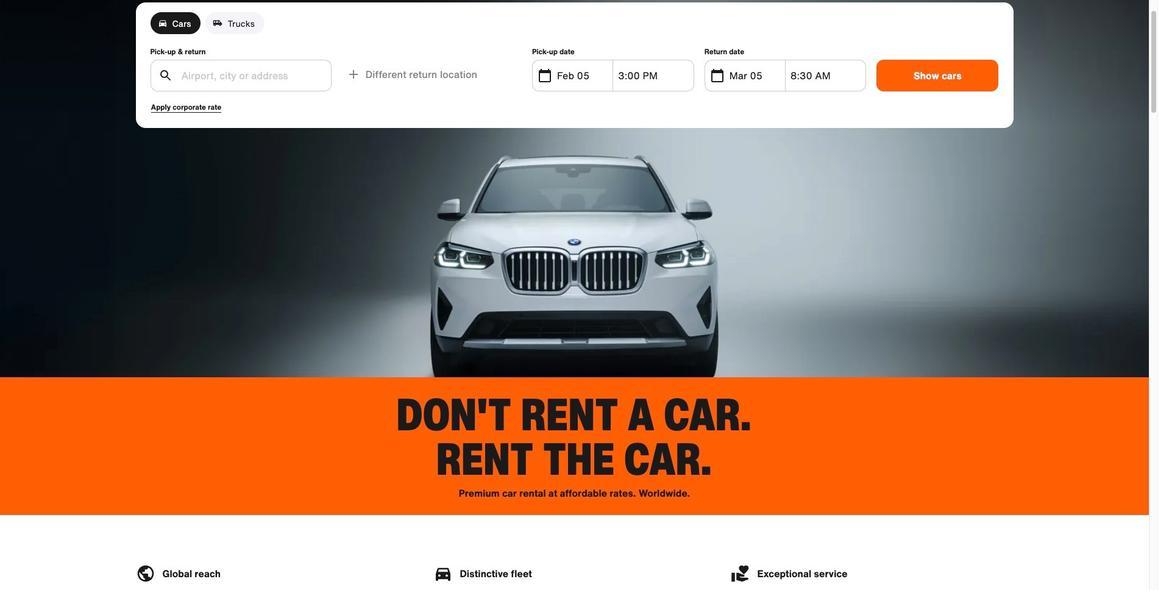 Task type: describe. For each thing, give the bounding box(es) containing it.
premium car rental at affordable rates. worldwide. image
[[0, 0, 1149, 377]]

Airport, city or address text field
[[180, 60, 324, 91]]



Task type: vqa. For each thing, say whether or not it's contained in the screenshot.
left row group
no



